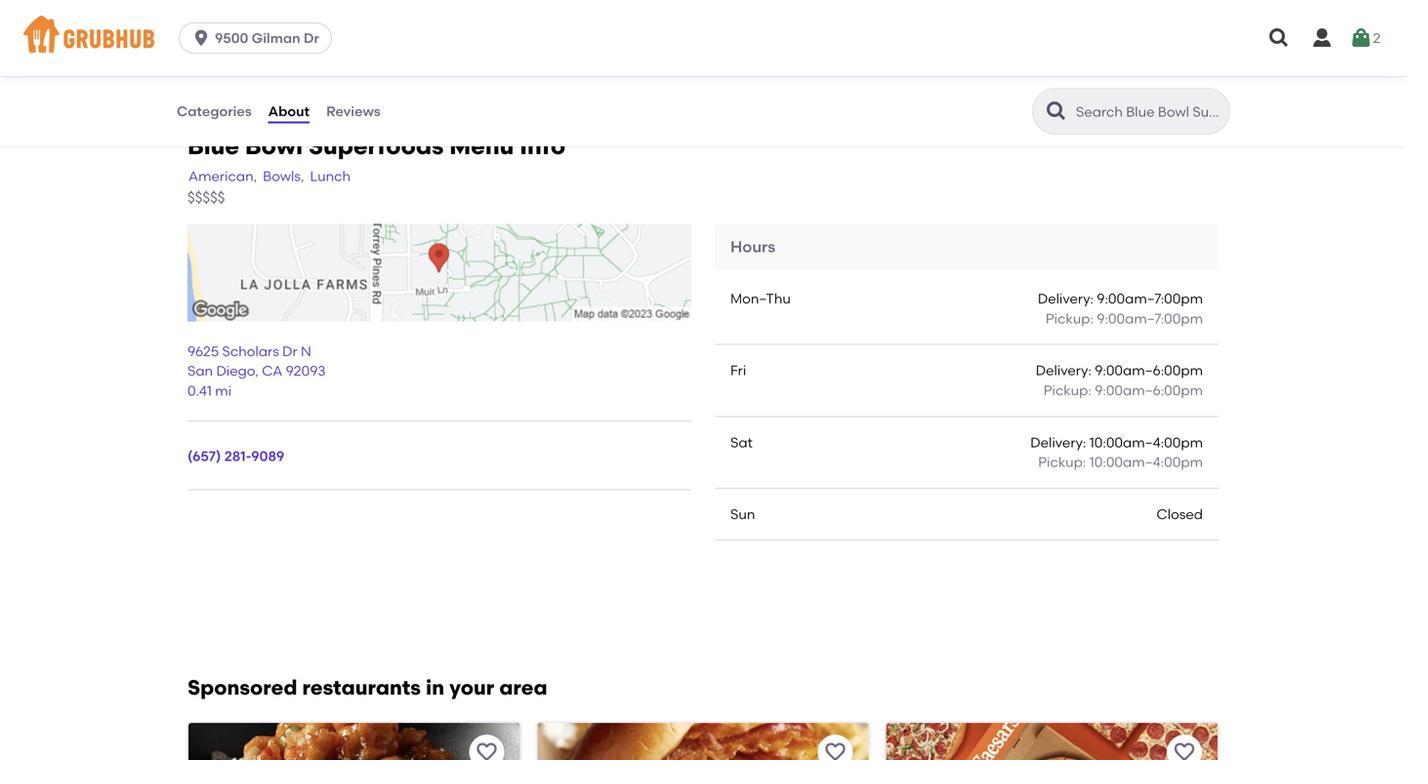 Task type: describe. For each thing, give the bounding box(es) containing it.
2 button
[[1350, 21, 1381, 56]]

sat
[[730, 434, 753, 451]]

dr for gilman
[[304, 30, 319, 46]]

mi
[[215, 383, 232, 399]]

sun
[[730, 506, 755, 523]]

delivery: for pickup: 10:00am–4:00pm
[[1031, 434, 1086, 451]]

ca
[[262, 363, 283, 380]]

10:00am–4:00pm for delivery: 10:00am–4:00pm
[[1090, 434, 1203, 451]]

9:00am–6:00pm for delivery: 9:00am–6:00pm
[[1095, 362, 1203, 379]]

bowls, button
[[262, 166, 305, 187]]

your
[[449, 676, 494, 701]]

,
[[255, 363, 259, 380]]

about button
[[267, 76, 311, 146]]

pickup: for pickup: 9:00am–6:00pm
[[1044, 382, 1092, 399]]

american,
[[188, 168, 257, 185]]

reviews button
[[325, 76, 382, 146]]

9089
[[251, 448, 284, 465]]

superfoods
[[308, 132, 444, 160]]

281-
[[224, 448, 251, 465]]

save this restaurant image for the p.f. chang's logo
[[475, 741, 498, 761]]

$$$$$
[[187, 189, 225, 206]]

9625
[[187, 343, 219, 360]]

american, button
[[187, 166, 258, 187]]

(657) 281-9089 button
[[187, 447, 284, 467]]

sponsored restaurants in your area
[[187, 676, 547, 701]]

bowl
[[245, 132, 303, 160]]

1 horizontal spatial svg image
[[1268, 26, 1291, 50]]

1 svg image from the left
[[1311, 26, 1334, 50]]

pickup: 9:00am–7:00pm
[[1046, 310, 1203, 327]]

save this restaurant image
[[1173, 741, 1196, 761]]

save this restaurant button for the p.f. chang's logo
[[469, 735, 504, 761]]

reviews
[[326, 103, 381, 119]]

lunch button
[[309, 166, 352, 187]]

dr for scholars
[[282, 343, 298, 360]]

0.41
[[187, 383, 212, 399]]

menu
[[449, 132, 514, 160]]

diego
[[216, 363, 255, 380]]

save this restaurant image for 'bj's restaurant & brewhouse logo'
[[824, 741, 847, 761]]

92093
[[286, 363, 326, 380]]

pickup: 9:00am–6:00pm
[[1044, 382, 1203, 399]]

bj's restaurant & brewhouse logo image
[[537, 724, 869, 761]]

save this restaurant button for 'bj's restaurant & brewhouse logo'
[[818, 735, 853, 761]]

blue
[[187, 132, 239, 160]]

hours
[[730, 237, 775, 256]]

delivery: 10:00am–4:00pm
[[1031, 434, 1203, 451]]

svg image inside 2 button
[[1350, 26, 1373, 50]]

delivery: for pickup: 9:00am–6:00pm
[[1036, 362, 1092, 379]]

p.f. chang's logo image
[[188, 724, 520, 761]]

9:00am–7:00pm for delivery: 9:00am–7:00pm
[[1097, 291, 1203, 307]]

Search Blue Bowl Superfoods search field
[[1074, 103, 1224, 121]]



Task type: vqa. For each thing, say whether or not it's contained in the screenshot.
in
yes



Task type: locate. For each thing, give the bounding box(es) containing it.
restaurants
[[302, 676, 421, 701]]

2 save this restaurant button from the left
[[818, 735, 853, 761]]

9:00am–6:00pm
[[1095, 362, 1203, 379], [1095, 382, 1203, 399]]

1 vertical spatial 9:00am–7:00pm
[[1097, 310, 1203, 327]]

gilman
[[252, 30, 300, 46]]

(657)
[[187, 448, 221, 465]]

svg image inside 9500 gilman dr button
[[192, 28, 211, 48]]

1 10:00am–4:00pm from the top
[[1090, 434, 1203, 451]]

main navigation navigation
[[0, 0, 1406, 76]]

3 save this restaurant button from the left
[[1167, 735, 1202, 761]]

2 horizontal spatial save this restaurant button
[[1167, 735, 1202, 761]]

bowls,
[[263, 168, 304, 185]]

2 svg image from the left
[[1350, 26, 1373, 50]]

in
[[426, 676, 444, 701]]

10:00am–4:00pm for pickup: 10:00am–4:00pm
[[1090, 454, 1203, 471]]

1 horizontal spatial dr
[[304, 30, 319, 46]]

mon–thu
[[730, 291, 791, 307]]

save this restaurant button
[[469, 735, 504, 761], [818, 735, 853, 761], [1167, 735, 1202, 761]]

2 vertical spatial delivery:
[[1031, 434, 1086, 451]]

pickup: for pickup: 9:00am–7:00pm
[[1046, 310, 1094, 327]]

0 horizontal spatial save this restaurant button
[[469, 735, 504, 761]]

delivery: up pickup: 9:00am–7:00pm
[[1038, 291, 1094, 307]]

10:00am–4:00pm up pickup: 10:00am–4:00pm
[[1090, 434, 1203, 451]]

dr inside 9625 scholars dr n san diego , ca 92093 0.41 mi
[[282, 343, 298, 360]]

scholars
[[222, 343, 279, 360]]

delivery: up the pickup: 9:00am–6:00pm
[[1036, 362, 1092, 379]]

blue bowl superfoods menu info american, bowls, lunch $$$$$
[[187, 132, 566, 206]]

pickup:
[[1046, 310, 1094, 327], [1044, 382, 1092, 399], [1038, 454, 1086, 471]]

10:00am–4:00pm
[[1090, 434, 1203, 451], [1090, 454, 1203, 471]]

1 vertical spatial 9:00am–6:00pm
[[1095, 382, 1203, 399]]

0 vertical spatial delivery:
[[1038, 291, 1094, 307]]

pickup: down delivery: 9:00am–6:00pm
[[1044, 382, 1092, 399]]

1 vertical spatial delivery:
[[1036, 362, 1092, 379]]

1 horizontal spatial save this restaurant image
[[824, 741, 847, 761]]

delivery:
[[1038, 291, 1094, 307], [1036, 362, 1092, 379], [1031, 434, 1086, 451]]

pickup: 10:00am–4:00pm
[[1038, 454, 1203, 471]]

1 vertical spatial dr
[[282, 343, 298, 360]]

0 horizontal spatial dr
[[282, 343, 298, 360]]

1 horizontal spatial save this restaurant button
[[818, 735, 853, 761]]

little caesars pizza logo image
[[886, 724, 1218, 761]]

categories
[[177, 103, 252, 119]]

2 vertical spatial pickup:
[[1038, 454, 1086, 471]]

0 horizontal spatial svg image
[[1311, 26, 1334, 50]]

1 9:00am–6:00pm from the top
[[1095, 362, 1203, 379]]

delivery: for pickup: 9:00am–7:00pm
[[1038, 291, 1094, 307]]

about
[[268, 103, 310, 119]]

0 horizontal spatial svg image
[[192, 28, 211, 48]]

svg image
[[1268, 26, 1291, 50], [192, 28, 211, 48]]

fri
[[730, 362, 746, 379]]

9500 gilman dr button
[[179, 22, 340, 54]]

categories button
[[176, 76, 253, 146]]

search icon image
[[1045, 100, 1068, 123]]

san
[[187, 363, 213, 380]]

0 vertical spatial 9:00am–7:00pm
[[1097, 291, 1203, 307]]

1 save this restaurant image from the left
[[475, 741, 498, 761]]

0 horizontal spatial save this restaurant image
[[475, 741, 498, 761]]

save this restaurant image
[[475, 741, 498, 761], [824, 741, 847, 761]]

9:00am–7:00pm down delivery: 9:00am–7:00pm
[[1097, 310, 1203, 327]]

delivery: 9:00am–7:00pm
[[1038, 291, 1203, 307]]

9:00am–7:00pm up pickup: 9:00am–7:00pm
[[1097, 291, 1203, 307]]

n
[[301, 343, 311, 360]]

0 vertical spatial dr
[[304, 30, 319, 46]]

dr right gilman
[[304, 30, 319, 46]]

0 vertical spatial pickup:
[[1046, 310, 1094, 327]]

pickup: down delivery: 9:00am–7:00pm
[[1046, 310, 1094, 327]]

sponsored
[[187, 676, 297, 701]]

9:00am–6:00pm up the pickup: 9:00am–6:00pm
[[1095, 362, 1203, 379]]

2 10:00am–4:00pm from the top
[[1090, 454, 1203, 471]]

2 save this restaurant image from the left
[[824, 741, 847, 761]]

svg image left 9500
[[192, 28, 211, 48]]

delivery: up pickup: 10:00am–4:00pm
[[1031, 434, 1086, 451]]

lunch
[[310, 168, 351, 185]]

1 vertical spatial 10:00am–4:00pm
[[1090, 454, 1203, 471]]

9:00am–7:00pm
[[1097, 291, 1203, 307], [1097, 310, 1203, 327]]

9:00am–7:00pm for pickup: 9:00am–7:00pm
[[1097, 310, 1203, 327]]

pickup: down delivery: 10:00am–4:00pm
[[1038, 454, 1086, 471]]

1 9:00am–7:00pm from the top
[[1097, 291, 1203, 307]]

9500 gilman dr
[[215, 30, 319, 46]]

dr inside button
[[304, 30, 319, 46]]

2 9:00am–6:00pm from the top
[[1095, 382, 1203, 399]]

1 horizontal spatial svg image
[[1350, 26, 1373, 50]]

info
[[520, 132, 566, 160]]

2 9:00am–7:00pm from the top
[[1097, 310, 1203, 327]]

(657) 281-9089
[[187, 448, 284, 465]]

9:00am–6:00pm for pickup: 9:00am–6:00pm
[[1095, 382, 1203, 399]]

save this restaurant button for little caesars pizza logo
[[1167, 735, 1202, 761]]

svg image
[[1311, 26, 1334, 50], [1350, 26, 1373, 50]]

9500
[[215, 30, 248, 46]]

0 vertical spatial 10:00am–4:00pm
[[1090, 434, 1203, 451]]

9:00am–6:00pm down delivery: 9:00am–6:00pm
[[1095, 382, 1203, 399]]

svg image left 2 button
[[1268, 26, 1291, 50]]

area
[[499, 676, 547, 701]]

pickup: for pickup: 10:00am–4:00pm
[[1038, 454, 1086, 471]]

10:00am–4:00pm down delivery: 10:00am–4:00pm
[[1090, 454, 1203, 471]]

2
[[1373, 30, 1381, 46]]

1 save this restaurant button from the left
[[469, 735, 504, 761]]

9625 scholars dr n san diego , ca 92093 0.41 mi
[[187, 343, 326, 399]]

dr left n
[[282, 343, 298, 360]]

closed
[[1157, 506, 1203, 523]]

dr
[[304, 30, 319, 46], [282, 343, 298, 360]]

delivery: 9:00am–6:00pm
[[1036, 362, 1203, 379]]

1 vertical spatial pickup:
[[1044, 382, 1092, 399]]

0 vertical spatial 9:00am–6:00pm
[[1095, 362, 1203, 379]]



